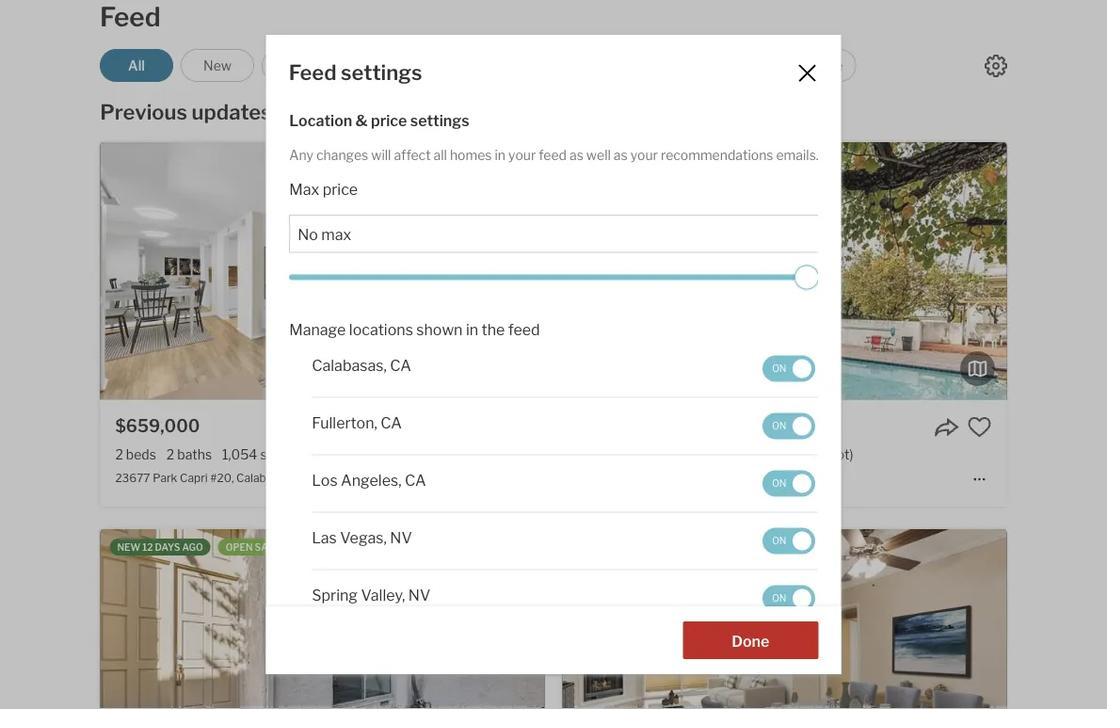 Task type: vqa. For each thing, say whether or not it's contained in the screenshot.
left 32.1
no



Task type: describe. For each thing, give the bounding box(es) containing it.
4.08 acres (lot)
[[761, 447, 854, 463]]

previous updates
[[100, 99, 272, 125]]

1 vertical spatial settings
[[410, 111, 469, 129]]

ca right fullerton,
[[380, 414, 402, 432]]

park
[[153, 471, 177, 485]]

ft for 1,054 sq ft
[[278, 447, 288, 463]]

4.08
[[761, 447, 791, 463]]

any
[[289, 147, 313, 163]]

new
[[203, 57, 232, 73]]

spring
[[311, 586, 357, 605]]

manage
[[289, 321, 345, 339]]

the
[[481, 321, 505, 339]]

all
[[128, 57, 145, 73]]

91302
[[313, 471, 348, 485]]

los angeles, ca
[[311, 471, 426, 490]]

sat, for 12pm
[[716, 154, 736, 166]]

las
[[311, 529, 336, 547]]

done button
[[683, 622, 819, 659]]

new 11 days ago
[[580, 154, 664, 166]]

91306
[[785, 471, 820, 485]]

days for 11
[[616, 154, 641, 166]]

max
[[289, 180, 319, 198]]

2 for 2 beds
[[115, 447, 123, 463]]

changes
[[316, 147, 368, 163]]

Max price input text field
[[297, 225, 810, 244]]

23677
[[115, 471, 150, 485]]

option group containing all
[[100, 49, 857, 82]]

open for open sat, 2pm to 5pm
[[226, 541, 253, 553]]

feed settings
[[289, 60, 422, 85]]

baths for 3 baths
[[641, 447, 676, 463]]

feed for feed
[[100, 1, 161, 33]]

location & price settings
[[289, 111, 469, 129]]

days for 12
[[155, 541, 180, 553]]

0 vertical spatial settings
[[341, 60, 422, 85]]

feed for feed settings
[[289, 60, 337, 85]]

open for open sat, 12pm to 2pm
[[687, 154, 714, 166]]

done
[[732, 632, 770, 650]]

sq for 1,843
[[724, 447, 738, 463]]

Open House radio
[[468, 49, 569, 82]]

20224 sherman way #6, winnetka, ca 91306
[[578, 471, 820, 485]]

recommendations
[[661, 147, 773, 163]]

new for new 11 days ago
[[580, 154, 603, 166]]

ago for new 11 days ago
[[643, 154, 664, 166]]

change for price change
[[400, 57, 447, 73]]

ca left los
[[295, 471, 311, 485]]

affect
[[394, 147, 430, 163]]

Insights radio
[[576, 49, 651, 82]]

sat, for 2pm
[[255, 541, 274, 553]]

favorite button image
[[968, 415, 992, 439]]

locations
[[349, 321, 413, 339]]

homes
[[450, 147, 492, 163]]

3 baths
[[630, 447, 676, 463]]

All radio
[[100, 49, 173, 82]]

#20,
[[210, 471, 234, 485]]

angeles,
[[340, 471, 401, 490]]

1,843
[[686, 447, 721, 463]]

nv for las vegas, nv
[[390, 529, 412, 547]]

1,054
[[222, 447, 257, 463]]

price change
[[365, 57, 447, 73]]

5pm
[[315, 541, 336, 553]]

23677 park capri #20, calabasas, ca 91302
[[115, 471, 348, 485]]

0 horizontal spatial 2pm
[[276, 541, 298, 553]]

1 horizontal spatial calabasas,
[[311, 357, 386, 375]]

1,843 sq ft
[[686, 447, 751, 463]]

manage locations shown in the feed
[[289, 321, 540, 339]]

nv for spring valley, nv
[[408, 586, 430, 605]]

los
[[311, 471, 337, 490]]

favorites
[[275, 57, 331, 73]]

3 for 3 beds
[[578, 447, 586, 463]]

fullerton, ca
[[311, 414, 402, 432]]

status
[[753, 57, 793, 73]]

baths for 2 baths
[[177, 447, 212, 463]]

sherman
[[616, 471, 663, 485]]

sq for 1,054
[[260, 447, 275, 463]]

shown
[[416, 321, 462, 339]]

0 horizontal spatial price
[[322, 180, 357, 198]]

Sold radio
[[659, 49, 732, 82]]

acres
[[793, 447, 827, 463]]



Task type: locate. For each thing, give the bounding box(es) containing it.
option group
[[100, 49, 857, 82]]

sat,
[[716, 154, 736, 166], [255, 541, 274, 553]]

$659,000
[[115, 416, 200, 437]]

1 beds from the left
[[126, 447, 156, 463]]

0 horizontal spatial open
[[226, 541, 253, 553]]

ca
[[390, 357, 411, 375], [380, 414, 402, 432], [295, 471, 311, 485], [767, 471, 783, 485], [404, 471, 426, 490]]

feed
[[100, 1, 161, 33], [289, 60, 337, 85]]

0 vertical spatial nv
[[390, 529, 412, 547]]

open down 23677 park capri #20, calabasas, ca 91302
[[226, 541, 253, 553]]

1 vertical spatial calabasas,
[[236, 471, 293, 485]]

ca down manage locations shown in the feed
[[390, 357, 411, 375]]

2 up 23677
[[115, 447, 123, 463]]

1 your from the left
[[508, 147, 536, 163]]

ca down 4.08
[[767, 471, 783, 485]]

change for status change
[[796, 57, 843, 73]]

0 vertical spatial ago
[[643, 154, 664, 166]]

0 horizontal spatial in
[[466, 321, 478, 339]]

1 horizontal spatial change
[[796, 57, 843, 73]]

new left "11"
[[580, 154, 603, 166]]

2 baths from the left
[[641, 447, 676, 463]]

1 3 from the left
[[578, 447, 586, 463]]

1 vertical spatial price
[[322, 180, 357, 198]]

well
[[586, 147, 610, 163]]

days right "11"
[[616, 154, 641, 166]]

las vegas, nv
[[311, 529, 412, 547]]

0 vertical spatial to
[[766, 154, 779, 166]]

1 horizontal spatial days
[[616, 154, 641, 166]]

fullerton,
[[311, 414, 377, 432]]

1 change from the left
[[400, 57, 447, 73]]

1 vertical spatial to
[[300, 541, 313, 553]]

20224
[[578, 471, 613, 485]]

ca right angeles,
[[404, 471, 426, 490]]

emails.
[[776, 147, 819, 163]]

Status Change radio
[[740, 49, 857, 82]]

2 your from the left
[[630, 147, 658, 163]]

baths up sherman
[[641, 447, 676, 463]]

1 horizontal spatial baths
[[641, 447, 676, 463]]

sat, left las
[[255, 541, 274, 553]]

1 vertical spatial 2pm
[[276, 541, 298, 553]]

ago right "11"
[[643, 154, 664, 166]]

Price Change radio
[[352, 49, 460, 82]]

open
[[687, 154, 714, 166], [226, 541, 253, 553]]

your right "11"
[[630, 147, 658, 163]]

price right "&" at the top of the page
[[371, 111, 407, 129]]

1 horizontal spatial open
[[687, 154, 714, 166]]

1 horizontal spatial as
[[613, 147, 627, 163]]

in
[[494, 147, 505, 163], [466, 321, 478, 339]]

feed up location
[[289, 60, 337, 85]]

1 horizontal spatial 2pm
[[781, 154, 802, 166]]

0 vertical spatial feed
[[100, 1, 161, 33]]

0 vertical spatial calabasas,
[[311, 357, 386, 375]]

1 horizontal spatial beds
[[589, 447, 619, 463]]

settings up all
[[410, 111, 469, 129]]

baths
[[177, 447, 212, 463], [641, 447, 676, 463]]

winnetka,
[[711, 471, 764, 485]]

price down changes
[[322, 180, 357, 198]]

0 vertical spatial sat,
[[716, 154, 736, 166]]

1 vertical spatial feed
[[508, 321, 540, 339]]

updates
[[192, 99, 272, 125]]

(lot)
[[830, 447, 854, 463]]

1 vertical spatial in
[[466, 321, 478, 339]]

price
[[365, 57, 397, 73]]

1,054 sq ft
[[222, 447, 288, 463]]

calabasas, down 1,054 sq ft
[[236, 471, 293, 485]]

#6,
[[692, 471, 708, 485]]

1 vertical spatial sat,
[[255, 541, 274, 553]]

Favorites radio
[[262, 49, 344, 82]]

calabasas, down the manage
[[311, 357, 386, 375]]

ago
[[643, 154, 664, 166], [182, 541, 203, 553]]

new for new 12 days ago
[[117, 541, 140, 553]]

calabasas, ca
[[311, 357, 411, 375]]

way
[[666, 471, 689, 485]]

beds for 2 beds
[[126, 447, 156, 463]]

0 horizontal spatial ago
[[182, 541, 203, 553]]

feed
[[538, 147, 566, 163], [508, 321, 540, 339]]

your
[[508, 147, 536, 163], [630, 147, 658, 163]]

1 horizontal spatial 2
[[167, 447, 174, 463]]

1 horizontal spatial ago
[[643, 154, 664, 166]]

your right homes
[[508, 147, 536, 163]]

spring valley, nv
[[311, 586, 430, 605]]

0 vertical spatial new
[[580, 154, 603, 166]]

1 sq from the left
[[260, 447, 275, 463]]

2 baths
[[167, 447, 212, 463]]

to for 2pm
[[766, 154, 779, 166]]

vegas,
[[340, 529, 386, 547]]

0 horizontal spatial 2
[[115, 447, 123, 463]]

sq right 1,054
[[260, 447, 275, 463]]

0 horizontal spatial beds
[[126, 447, 156, 463]]

2pm left las
[[276, 541, 298, 553]]

change right status
[[796, 57, 843, 73]]

photo of 23677 park capri #20, calabasas, ca 91302 image
[[100, 142, 545, 400]]

0 horizontal spatial baths
[[177, 447, 212, 463]]

ft
[[278, 447, 288, 463], [741, 447, 751, 463]]

as
[[569, 147, 583, 163], [613, 147, 627, 163]]

photo of 21520 burbank blvd #120, woodland hills, ca 91367 image
[[563, 529, 1007, 709]]

open sat, 12pm to 2pm
[[687, 154, 802, 166]]

1 baths from the left
[[177, 447, 212, 463]]

open sat, 2pm to 5pm
[[226, 541, 336, 553]]

change
[[400, 57, 447, 73], [796, 57, 843, 73]]

1 vertical spatial nv
[[408, 586, 430, 605]]

to right 12pm
[[766, 154, 779, 166]]

2pm
[[781, 154, 802, 166], [276, 541, 298, 553]]

3 up sherman
[[630, 447, 638, 463]]

all
[[433, 147, 447, 163]]

0 vertical spatial feed
[[538, 147, 566, 163]]

as left the well
[[569, 147, 583, 163]]

0 horizontal spatial feed
[[100, 1, 161, 33]]

nv
[[390, 529, 412, 547], [408, 586, 430, 605]]

1 vertical spatial open
[[226, 541, 253, 553]]

nv right vegas, at the bottom of the page
[[390, 529, 412, 547]]

to left "5pm"
[[300, 541, 313, 553]]

ago for new 12 days ago
[[182, 541, 203, 553]]

0 horizontal spatial sat,
[[255, 541, 274, 553]]

1 horizontal spatial new
[[580, 154, 603, 166]]

1 ft from the left
[[278, 447, 288, 463]]

1 horizontal spatial in
[[494, 147, 505, 163]]

photo of 20224 sherman way #6, winnetka, ca 91306 image
[[563, 142, 1007, 400]]

3
[[578, 447, 586, 463], [630, 447, 638, 463]]

1 horizontal spatial price
[[371, 111, 407, 129]]

change right 'price'
[[400, 57, 447, 73]]

previous
[[100, 99, 187, 125]]

1 horizontal spatial 3
[[630, 447, 638, 463]]

3 for 3 baths
[[630, 447, 638, 463]]

0 horizontal spatial days
[[155, 541, 180, 553]]

0 horizontal spatial your
[[508, 147, 536, 163]]

beds
[[126, 447, 156, 463], [589, 447, 619, 463]]

1 horizontal spatial to
[[766, 154, 779, 166]]

will
[[371, 147, 391, 163]]

baths up the capri
[[177, 447, 212, 463]]

ago right "12" at bottom left
[[182, 541, 203, 553]]

3 beds
[[578, 447, 619, 463]]

0 horizontal spatial change
[[400, 57, 447, 73]]

new
[[580, 154, 603, 166], [117, 541, 140, 553]]

any changes will affect all homes in your feed as well as your recommendations emails.
[[289, 147, 819, 163]]

sat, left 12pm
[[716, 154, 736, 166]]

2 change from the left
[[796, 57, 843, 73]]

1 horizontal spatial your
[[630, 147, 658, 163]]

favorite button checkbox
[[968, 415, 992, 439]]

2 for 2 baths
[[167, 447, 174, 463]]

2 as from the left
[[613, 147, 627, 163]]

days
[[616, 154, 641, 166], [155, 541, 180, 553]]

1 horizontal spatial ft
[[741, 447, 751, 463]]

0 horizontal spatial as
[[569, 147, 583, 163]]

beds for 3 beds
[[589, 447, 619, 463]]

2 3 from the left
[[630, 447, 638, 463]]

feed left the well
[[538, 147, 566, 163]]

New radio
[[181, 49, 254, 82]]

0 horizontal spatial ft
[[278, 447, 288, 463]]

price
[[371, 111, 407, 129], [322, 180, 357, 198]]

nv right the valley,
[[408, 586, 430, 605]]

settings
[[341, 60, 422, 85], [410, 111, 469, 129]]

2 2 from the left
[[167, 447, 174, 463]]

feed right the
[[508, 321, 540, 339]]

open left 12pm
[[687, 154, 714, 166]]

ft for 1,843 sq ft
[[741, 447, 751, 463]]

0 horizontal spatial calabasas,
[[236, 471, 293, 485]]

beds up 20224
[[589, 447, 619, 463]]

0 horizontal spatial sq
[[260, 447, 275, 463]]

beds up 23677
[[126, 447, 156, 463]]

3 up 20224
[[578, 447, 586, 463]]

12pm
[[738, 154, 764, 166]]

2 beds from the left
[[589, 447, 619, 463]]

1 2 from the left
[[115, 447, 123, 463]]

0 vertical spatial price
[[371, 111, 407, 129]]

ft up winnetka,
[[741, 447, 751, 463]]

1 as from the left
[[569, 147, 583, 163]]

11
[[605, 154, 614, 166]]

as right the well
[[613, 147, 627, 163]]

in right homes
[[494, 147, 505, 163]]

2pm right 12pm
[[781, 154, 802, 166]]

capri
[[180, 471, 208, 485]]

new 12 days ago
[[117, 541, 203, 553]]

0 vertical spatial days
[[616, 154, 641, 166]]

0 vertical spatial open
[[687, 154, 714, 166]]

1 vertical spatial ago
[[182, 541, 203, 553]]

2 beds
[[115, 447, 156, 463]]

12
[[142, 541, 153, 553]]

change inside option
[[796, 57, 843, 73]]

&
[[355, 111, 367, 129]]

Max price slider range field
[[289, 265, 819, 290]]

location
[[289, 111, 352, 129]]

0 horizontal spatial new
[[117, 541, 140, 553]]

1 horizontal spatial sat,
[[716, 154, 736, 166]]

days right "12" at bottom left
[[155, 541, 180, 553]]

settings up location & price settings
[[341, 60, 422, 85]]

1 vertical spatial days
[[155, 541, 180, 553]]

0 vertical spatial in
[[494, 147, 505, 163]]

feed up all option
[[100, 1, 161, 33]]

new left "12" at bottom left
[[117, 541, 140, 553]]

in left the
[[466, 321, 478, 339]]

photo of 22243-1/2 erwin st, woodland hills, ca 91367 image
[[100, 529, 545, 709]]

calabasas,
[[311, 357, 386, 375], [236, 471, 293, 485]]

2
[[115, 447, 123, 463], [167, 447, 174, 463]]

1 horizontal spatial feed
[[289, 60, 337, 85]]

to
[[766, 154, 779, 166], [300, 541, 313, 553]]

valley,
[[361, 586, 405, 605]]

0 horizontal spatial to
[[300, 541, 313, 553]]

1 vertical spatial feed
[[289, 60, 337, 85]]

sq
[[260, 447, 275, 463], [724, 447, 738, 463]]

sq up winnetka,
[[724, 447, 738, 463]]

status change
[[753, 57, 843, 73]]

change inside radio
[[400, 57, 447, 73]]

0 vertical spatial 2pm
[[781, 154, 802, 166]]

2 up "park"
[[167, 447, 174, 463]]

ft right 1,054
[[278, 447, 288, 463]]

1 horizontal spatial sq
[[724, 447, 738, 463]]

2 sq from the left
[[724, 447, 738, 463]]

1 vertical spatial new
[[117, 541, 140, 553]]

max price
[[289, 180, 357, 198]]

0 horizontal spatial 3
[[578, 447, 586, 463]]

2 ft from the left
[[741, 447, 751, 463]]

to for 5pm
[[300, 541, 313, 553]]



